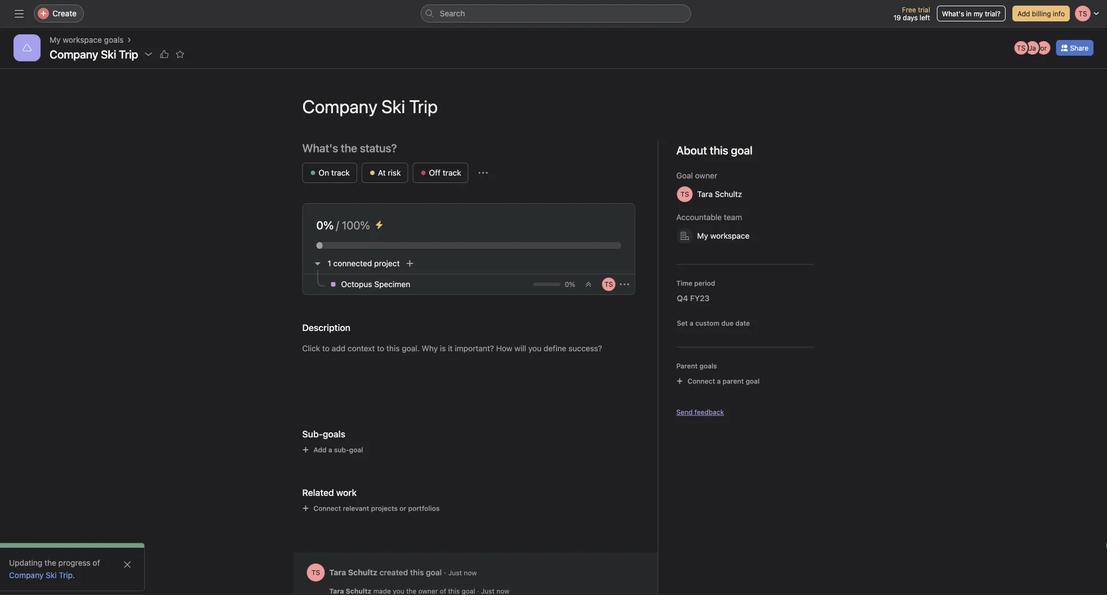 Task type: describe. For each thing, give the bounding box(es) containing it.
ski
[[46, 571, 57, 581]]

add for add billing info
[[1018, 10, 1031, 17]]

just
[[449, 569, 462, 577]]

goals for time period
[[700, 362, 717, 370]]

of
[[93, 559, 100, 568]]

track for off track
[[443, 168, 461, 178]]

close image
[[123, 561, 132, 570]]

ts for left ts button
[[312, 569, 320, 577]]

at risk
[[378, 168, 401, 178]]

trip
[[59, 571, 73, 581]]

or inside the connect relevant projects or portfolios button
[[400, 505, 407, 513]]

100%
[[342, 219, 370, 232]]

.
[[73, 571, 75, 581]]

0% / 100%
[[317, 219, 370, 232]]

goals for description
[[323, 429, 346, 440]]

parent
[[723, 378, 744, 386]]

ja
[[1029, 44, 1037, 52]]

schultz for tara schultz
[[715, 190, 743, 199]]

left
[[920, 14, 931, 21]]

connect a parent goal button
[[672, 374, 765, 390]]

1 horizontal spatial a
[[690, 320, 694, 328]]

0% for 0%
[[565, 281, 576, 289]]

company ski trip
[[50, 47, 138, 61]]

on track button
[[302, 163, 357, 183]]

period
[[695, 280, 716, 287]]

search button
[[421, 5, 691, 23]]

add a sub-goal
[[314, 446, 363, 454]]

connect a parent goal
[[688, 378, 760, 386]]

connect relevant projects or portfolios
[[314, 505, 440, 513]]

set
[[677, 320, 688, 328]]

create button
[[34, 5, 84, 23]]

off
[[429, 168, 441, 178]]

project
[[374, 259, 400, 268]]

time period
[[677, 280, 716, 287]]

my workspace
[[698, 231, 750, 241]]

ski trip
[[101, 47, 138, 61]]

share button
[[1057, 40, 1094, 56]]

what's in my trial? button
[[937, 6, 1006, 21]]

progress
[[58, 559, 91, 568]]

remove image for tara schultz
[[747, 190, 756, 199]]

Goal name text field
[[293, 86, 814, 127]]

my for my workspace goals
[[50, 35, 61, 45]]

search list box
[[421, 5, 691, 23]]

time
[[677, 280, 693, 287]]

create
[[52, 9, 77, 18]]

on
[[319, 168, 329, 178]]

risk
[[388, 168, 401, 178]]

the status?
[[341, 141, 397, 155]]

date
[[736, 320, 750, 328]]

·
[[444, 568, 446, 578]]

q4 fy23 button
[[670, 289, 729, 309]]

q4
[[677, 294, 688, 303]]

my workspace goals link
[[50, 34, 124, 46]]

free
[[903, 6, 917, 14]]

what's for what's the status?
[[302, 141, 338, 155]]

company inside updating the progress of company ski trip .
[[9, 571, 44, 581]]

schultz for tara schultz created this goal · just now
[[348, 568, 378, 578]]

updating the progress of company ski trip .
[[9, 559, 100, 581]]

about this goal
[[677, 144, 753, 157]]

send feedback
[[677, 409, 724, 417]]

at risk button
[[362, 163, 408, 183]]

what's for what's in my trial?
[[942, 10, 965, 17]]

feedback
[[695, 409, 724, 417]]

sub-
[[334, 446, 349, 454]]

goal for parent goals
[[746, 378, 760, 386]]

add billing info button
[[1013, 6, 1070, 21]]

remove image for my workspace
[[754, 232, 763, 241]]

a for time period
[[717, 378, 721, 386]]

0 horizontal spatial ts button
[[307, 564, 325, 582]]

set a custom due date button
[[674, 318, 753, 329]]

workspace for my workspace
[[711, 231, 750, 241]]

sub-goals
[[302, 429, 346, 440]]

add to starred image
[[176, 50, 185, 59]]

tara schultz created this goal · just now
[[329, 568, 477, 578]]

off track button
[[413, 163, 469, 183]]

relevant
[[343, 505, 369, 513]]

tara for tara schultz created this goal · just now
[[329, 568, 346, 578]]

now
[[464, 569, 477, 577]]

free trial 19 days left
[[894, 6, 931, 21]]

search
[[440, 9, 465, 18]]

octopus specimen link
[[341, 278, 516, 291]]

goal for sub-goals
[[349, 446, 363, 454]]

1 horizontal spatial ts button
[[601, 278, 617, 291]]

at
[[378, 168, 386, 178]]

2 horizontal spatial ts
[[1017, 44, 1026, 52]]



Task type: locate. For each thing, give the bounding box(es) containing it.
created
[[380, 568, 408, 578]]

0 horizontal spatial goals
[[104, 35, 124, 45]]

1 horizontal spatial what's
[[942, 10, 965, 17]]

my down create dropdown button
[[50, 35, 61, 45]]

0 horizontal spatial a
[[329, 446, 332, 454]]

0 horizontal spatial tara
[[329, 568, 346, 578]]

1
[[328, 259, 331, 268]]

connect down related work
[[314, 505, 341, 513]]

1 connected project image
[[313, 259, 322, 268]]

goal
[[746, 378, 760, 386], [349, 446, 363, 454], [426, 568, 442, 578]]

track inside 'button'
[[331, 168, 350, 178]]

2 vertical spatial goals
[[323, 429, 346, 440]]

updating
[[9, 559, 42, 568]]

1 connected project
[[328, 259, 400, 268]]

description
[[302, 323, 351, 333]]

sub-
[[302, 429, 323, 440]]

goals up ski trip
[[104, 35, 124, 45]]

schultz inside dropdown button
[[715, 190, 743, 199]]

connect down parent goals
[[688, 378, 716, 386]]

1 horizontal spatial 0%
[[565, 281, 576, 289]]

my for my workspace
[[698, 231, 709, 241]]

remove image inside my workspace dropdown button
[[754, 232, 763, 241]]

0 horizontal spatial my
[[50, 35, 61, 45]]

track right off
[[443, 168, 461, 178]]

2 vertical spatial goal
[[426, 568, 442, 578]]

schultz up team
[[715, 190, 743, 199]]

1 vertical spatial 0%
[[565, 281, 576, 289]]

workspace
[[63, 35, 102, 45], [711, 231, 750, 241]]

1 horizontal spatial my
[[698, 231, 709, 241]]

0 vertical spatial what's
[[942, 10, 965, 17]]

off track
[[429, 168, 461, 178]]

0 vertical spatial workspace
[[63, 35, 102, 45]]

0 horizontal spatial company
[[9, 571, 44, 581]]

0 vertical spatial a
[[690, 320, 694, 328]]

more actions image
[[479, 169, 488, 178]]

what's the status?
[[302, 141, 397, 155]]

tara left created
[[329, 568, 346, 578]]

info
[[1053, 10, 1065, 17]]

a left parent
[[717, 378, 721, 386]]

add a sub-goal button
[[297, 443, 368, 458]]

1 vertical spatial add
[[314, 446, 327, 454]]

ts button left show options image
[[601, 278, 617, 291]]

parent
[[677, 362, 698, 370]]

my workspace button
[[672, 226, 769, 246]]

2 track from the left
[[443, 168, 461, 178]]

octopus specimen
[[341, 280, 410, 289]]

accountable
[[677, 213, 722, 222]]

19
[[894, 14, 901, 21]]

0 vertical spatial or
[[1041, 44, 1048, 52]]

0 horizontal spatial schultz
[[348, 568, 378, 578]]

0 horizontal spatial goal
[[349, 446, 363, 454]]

tara inside tara schultz dropdown button
[[698, 190, 713, 199]]

connect for related work
[[314, 505, 341, 513]]

track right the on
[[331, 168, 350, 178]]

add for add a sub-goal
[[314, 446, 327, 454]]

0 vertical spatial goals
[[104, 35, 124, 45]]

what's up the on
[[302, 141, 338, 155]]

1 vertical spatial or
[[400, 505, 407, 513]]

0%
[[317, 219, 334, 232], [565, 281, 576, 289]]

goals
[[104, 35, 124, 45], [700, 362, 717, 370], [323, 429, 346, 440]]

workspace for my workspace goals
[[63, 35, 102, 45]]

1 horizontal spatial company
[[50, 47, 98, 61]]

ts left show options image
[[605, 281, 613, 289]]

/
[[336, 219, 339, 232]]

0 horizontal spatial connect
[[314, 505, 341, 513]]

1 horizontal spatial ts
[[605, 281, 613, 289]]

company down "my workspace goals" link
[[50, 47, 98, 61]]

1 horizontal spatial track
[[443, 168, 461, 178]]

0 vertical spatial tara
[[698, 190, 713, 199]]

specimen
[[374, 280, 410, 289]]

1 vertical spatial goal
[[349, 446, 363, 454]]

or
[[1041, 44, 1048, 52], [400, 505, 407, 513]]

connect relevant projects or portfolios button
[[297, 501, 445, 517]]

2 vertical spatial ts
[[312, 569, 320, 577]]

1 horizontal spatial or
[[1041, 44, 1048, 52]]

the
[[45, 559, 56, 568]]

custom
[[696, 320, 720, 328]]

remove image inside tara schultz dropdown button
[[747, 190, 756, 199]]

2 vertical spatial a
[[329, 446, 332, 454]]

add contributing work image
[[406, 259, 415, 268]]

my workspace goals
[[50, 35, 124, 45]]

1 vertical spatial company
[[9, 571, 44, 581]]

or right projects
[[400, 505, 407, 513]]

send feedback link
[[677, 408, 724, 418]]

1 vertical spatial schultz
[[348, 568, 378, 578]]

about
[[677, 144, 708, 157]]

track for on track
[[331, 168, 350, 178]]

0 vertical spatial ts
[[1017, 44, 1026, 52]]

0 horizontal spatial workspace
[[63, 35, 102, 45]]

0 horizontal spatial or
[[400, 505, 407, 513]]

a right 'set'
[[690, 320, 694, 328]]

portfolios
[[408, 505, 440, 513]]

this
[[410, 568, 424, 578]]

0 horizontal spatial track
[[331, 168, 350, 178]]

ts button
[[601, 278, 617, 291], [307, 564, 325, 582]]

1 horizontal spatial schultz
[[715, 190, 743, 199]]

add billing info
[[1018, 10, 1065, 17]]

send
[[677, 409, 693, 417]]

projects
[[371, 505, 398, 513]]

remove image
[[747, 190, 756, 199], [754, 232, 763, 241]]

expand sidebar image
[[15, 9, 24, 18]]

goals up add a sub-goal button
[[323, 429, 346, 440]]

1 horizontal spatial add
[[1018, 10, 1031, 17]]

share
[[1071, 44, 1089, 52]]

0 vertical spatial remove image
[[747, 190, 756, 199]]

show options image
[[620, 280, 629, 289]]

1 track from the left
[[331, 168, 350, 178]]

1 vertical spatial my
[[698, 231, 709, 241]]

schultz
[[715, 190, 743, 199], [348, 568, 378, 578]]

related work
[[302, 488, 357, 499]]

days
[[903, 14, 918, 21]]

tara down owner
[[698, 190, 713, 199]]

track inside button
[[443, 168, 461, 178]]

1 vertical spatial tara
[[329, 568, 346, 578]]

billing
[[1033, 10, 1052, 17]]

a for description
[[329, 446, 332, 454]]

my
[[974, 10, 984, 17]]

ts for the right ts button
[[605, 281, 613, 289]]

due
[[722, 320, 734, 328]]

2 horizontal spatial goals
[[700, 362, 717, 370]]

show options image
[[144, 50, 153, 59]]

ts
[[1017, 44, 1026, 52], [605, 281, 613, 289], [312, 569, 320, 577]]

workspace up "company ski trip" at top left
[[63, 35, 102, 45]]

fy23
[[691, 294, 710, 303]]

goals up connect a parent goal button
[[700, 362, 717, 370]]

0 vertical spatial my
[[50, 35, 61, 45]]

0% left the /
[[317, 219, 334, 232]]

goal owner
[[677, 171, 718, 180]]

0% left show options image
[[565, 281, 576, 289]]

1 horizontal spatial workspace
[[711, 231, 750, 241]]

q4 fy23
[[677, 294, 710, 303]]

0 vertical spatial connect
[[688, 378, 716, 386]]

1 vertical spatial a
[[717, 378, 721, 386]]

add down "sub-goals"
[[314, 446, 327, 454]]

connect for parent goals
[[688, 378, 716, 386]]

ts button left tara schultz link
[[307, 564, 325, 582]]

company ski trip link
[[9, 571, 73, 581]]

what's inside what's in my trial? button
[[942, 10, 965, 17]]

or right ja
[[1041, 44, 1048, 52]]

connected
[[334, 259, 372, 268]]

my down accountable
[[698, 231, 709, 241]]

1 vertical spatial workspace
[[711, 231, 750, 241]]

workspace down team
[[711, 231, 750, 241]]

remove image right "my workspace"
[[754, 232, 763, 241]]

tara schultz button
[[672, 184, 761, 205]]

this goal
[[710, 144, 753, 157]]

0 likes. click to like this task image
[[160, 50, 169, 59]]

1 horizontal spatial goal
[[426, 568, 442, 578]]

0 horizontal spatial add
[[314, 446, 327, 454]]

0 vertical spatial 0%
[[317, 219, 334, 232]]

schultz left created
[[348, 568, 378, 578]]

tara schultz link
[[329, 568, 378, 578]]

what's
[[942, 10, 965, 17], [302, 141, 338, 155]]

company
[[50, 47, 98, 61], [9, 571, 44, 581]]

remove image right tara schultz
[[747, 190, 756, 199]]

1 horizontal spatial connect
[[688, 378, 716, 386]]

goal
[[677, 171, 693, 180]]

parent goals
[[677, 362, 717, 370]]

0 vertical spatial goal
[[746, 378, 760, 386]]

0 horizontal spatial ts
[[312, 569, 320, 577]]

ts left tara schultz link
[[312, 569, 320, 577]]

ts left ja
[[1017, 44, 1026, 52]]

0 vertical spatial ts button
[[601, 278, 617, 291]]

a left sub-
[[329, 446, 332, 454]]

octopus
[[341, 280, 372, 289]]

0 vertical spatial add
[[1018, 10, 1031, 17]]

1 horizontal spatial goals
[[323, 429, 346, 440]]

1 vertical spatial remove image
[[754, 232, 763, 241]]

0 vertical spatial company
[[50, 47, 98, 61]]

on track
[[319, 168, 350, 178]]

2 horizontal spatial a
[[717, 378, 721, 386]]

0 horizontal spatial 0%
[[317, 219, 334, 232]]

my
[[50, 35, 61, 45], [698, 231, 709, 241]]

trial?
[[985, 10, 1001, 17]]

tara
[[698, 190, 713, 199], [329, 568, 346, 578]]

1 vertical spatial ts button
[[307, 564, 325, 582]]

a
[[690, 320, 694, 328], [717, 378, 721, 386], [329, 446, 332, 454]]

2 horizontal spatial goal
[[746, 378, 760, 386]]

owner
[[695, 171, 718, 180]]

track
[[331, 168, 350, 178], [443, 168, 461, 178]]

tara for tara schultz
[[698, 190, 713, 199]]

1 vertical spatial connect
[[314, 505, 341, 513]]

what's left the in
[[942, 10, 965, 17]]

accountable team
[[677, 213, 742, 222]]

trial
[[918, 6, 931, 14]]

company down updating
[[9, 571, 44, 581]]

what's in my trial?
[[942, 10, 1001, 17]]

my inside dropdown button
[[698, 231, 709, 241]]

1 vertical spatial ts
[[605, 281, 613, 289]]

1 horizontal spatial tara
[[698, 190, 713, 199]]

team
[[724, 213, 742, 222]]

connect
[[688, 378, 716, 386], [314, 505, 341, 513]]

1 vertical spatial goals
[[700, 362, 717, 370]]

0 horizontal spatial what's
[[302, 141, 338, 155]]

tara schultz
[[698, 190, 743, 199]]

add left billing
[[1018, 10, 1031, 17]]

1 vertical spatial what's
[[302, 141, 338, 155]]

in
[[967, 10, 972, 17]]

0 vertical spatial schultz
[[715, 190, 743, 199]]

0% for 0% / 100%
[[317, 219, 334, 232]]

workspace inside dropdown button
[[711, 231, 750, 241]]



Task type: vqa. For each thing, say whether or not it's contained in the screenshot.
Important in the popup button
no



